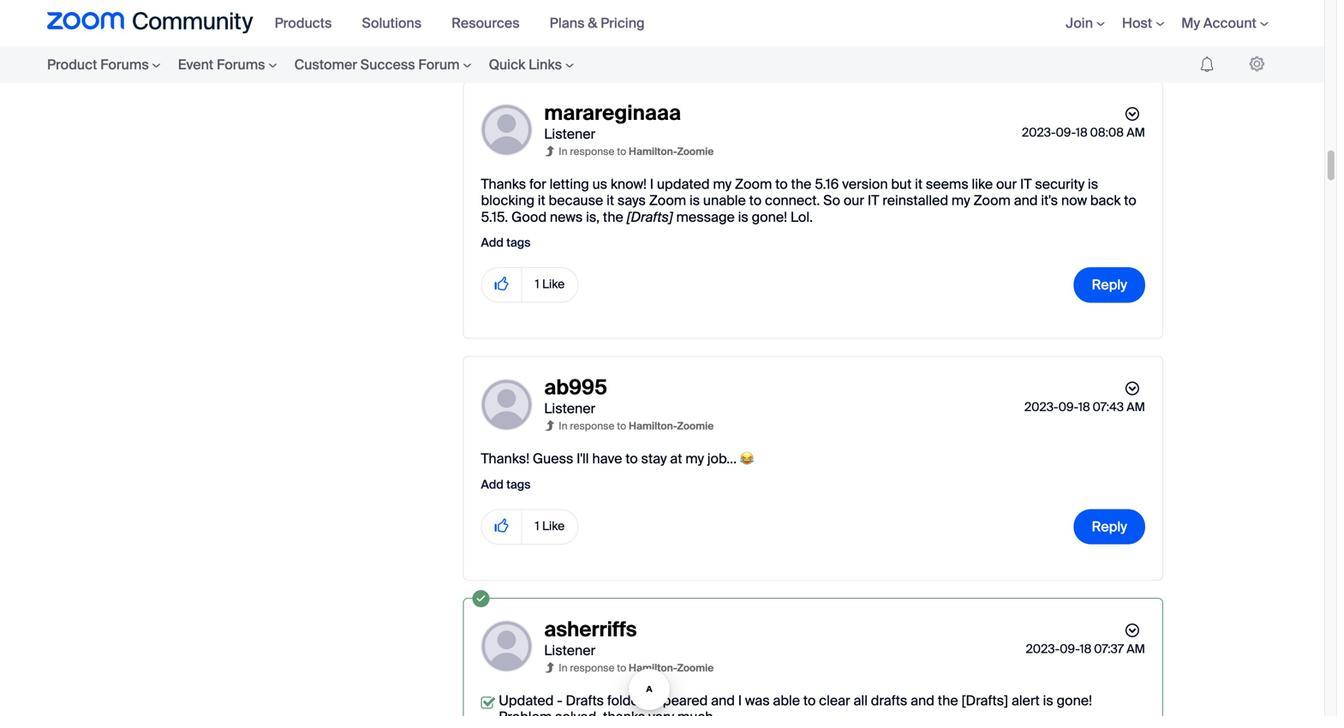 Task type: vqa. For each thing, say whether or not it's contained in the screenshot.
Plans
yes



Task type: describe. For each thing, give the bounding box(es) containing it.
products
[[275, 14, 332, 32]]

reply link for marareginaaa
[[1074, 267, 1145, 303]]

zoomie for asherriffs
[[677, 661, 714, 675]]

1 vertical spatial the
[[603, 208, 623, 226]]

forums for product forums
[[100, 56, 149, 74]]

is,
[[586, 208, 600, 226]]

listener for ab995
[[544, 400, 596, 418]]

0 horizontal spatial zoom
[[649, 192, 686, 210]]

marareginaaa listener in response to hamilton-zoomie
[[544, 100, 714, 158]]

0 vertical spatial like
[[581, 2, 603, 18]]

2 horizontal spatial my
[[952, 192, 970, 210]]

able
[[773, 692, 800, 710]]

add tags button for marareginaaa
[[481, 235, 531, 251]]

1 like for ab995
[[535, 518, 565, 534]]

is right message
[[738, 208, 749, 226]]

is right now
[[1088, 175, 1098, 193]]

‎2023-09-18 08:08 am
[[1022, 125, 1145, 140]]

event forums
[[178, 56, 265, 74]]

thanks! guess i'll have to stay at my job... 😂
[[481, 450, 754, 468]]

problem
[[499, 708, 552, 716]]

menu bar containing product forums
[[13, 46, 617, 83]]

to inside updated - drafts folder appeared and i was able to clear all drafts and the [drafts] alert is gone! problem solved, thanks very much
[[803, 692, 816, 710]]

success
[[360, 56, 415, 74]]

0 vertical spatial gone!
[[752, 208, 787, 226]]

to inside asherriffs listener in response to hamilton-zoomie
[[617, 661, 626, 675]]

my
[[1182, 14, 1200, 32]]

1 for marareginaaa
[[535, 276, 539, 292]]

community.title image
[[47, 12, 253, 34]]

5.15.
[[481, 208, 508, 226]]

gone! inside updated - drafts folder appeared and i was able to clear all drafts and the [drafts] alert is gone! problem solved, thanks very much
[[1057, 692, 1092, 710]]

now
[[1061, 192, 1087, 210]]

updated - drafts folder appeared and i was able to clear all drafts and the [drafts] alert is gone! problem solved, thanks very much
[[499, 692, 1092, 716]]

good
[[511, 208, 547, 226]]

08:08
[[1090, 125, 1124, 140]]

add for marareginaaa
[[481, 235, 504, 251]]

is inside updated - drafts folder appeared and i was able to clear all drafts and the [drafts] alert is gone! problem solved, thanks very much
[[1043, 692, 1054, 710]]

news
[[550, 208, 583, 226]]

‎2023-09-18 07:43 am
[[1025, 399, 1145, 415]]

marareginaaa image
[[481, 104, 532, 156]]

i'll
[[577, 450, 589, 468]]

response for asherriffs
[[570, 661, 615, 675]]

1 horizontal spatial and
[[911, 692, 935, 710]]

listener for asherriffs
[[544, 641, 596, 659]]

host
[[1122, 14, 1152, 32]]

blocking
[[481, 192, 535, 210]]

job...
[[707, 450, 737, 468]]

response for ab995
[[570, 419, 615, 433]]

&
[[588, 14, 597, 32]]

it's
[[1041, 192, 1058, 210]]

in for marareginaaa
[[559, 145, 568, 158]]

thanks!
[[481, 450, 530, 468]]

reinstalled
[[883, 192, 948, 210]]

the inside updated - drafts folder appeared and i was able to clear all drafts and the [drafts] alert is gone! problem solved, thanks very much
[[938, 692, 958, 710]]

solutions
[[362, 14, 422, 32]]

1 horizontal spatial our
[[996, 175, 1017, 193]]

join
[[1066, 14, 1093, 32]]

‎2023- for marareginaaa
[[1022, 125, 1056, 140]]

guess
[[533, 450, 573, 468]]

my for 😂
[[686, 450, 704, 468]]

2 horizontal spatial zoom
[[974, 192, 1011, 210]]

[drafts] message is gone! lol.
[[627, 208, 813, 226]]

to right unable
[[749, 192, 762, 210]]

1 horizontal spatial the
[[791, 175, 812, 193]]

07:37
[[1094, 641, 1124, 657]]

in for asherriffs
[[559, 661, 568, 675]]

0 horizontal spatial it
[[868, 192, 879, 210]]

5.16
[[815, 175, 839, 193]]

but
[[891, 175, 912, 193]]

i inside thanks for letting us know! i updated my zoom to the 5.16 version but it seems like our it security is blocking it because it says zoom is unable to connect. so our it reinstalled my zoom and it's now back to 5.15. good news is, the
[[650, 175, 654, 193]]

stay
[[641, 450, 667, 468]]

07:43
[[1093, 399, 1124, 415]]

product forums
[[47, 56, 149, 74]]

listener for marareginaaa
[[544, 125, 596, 143]]

0 horizontal spatial and
[[711, 692, 735, 710]]

thanks
[[603, 708, 645, 716]]

message
[[676, 208, 735, 226]]

plans & pricing link
[[550, 14, 658, 32]]

solved,
[[555, 708, 600, 716]]

😂
[[740, 450, 754, 468]]

drafts
[[566, 692, 604, 710]]

was
[[745, 692, 770, 710]]

tags for marareginaaa
[[506, 235, 531, 251]]

zoomie for ab995
[[677, 419, 714, 433]]

‎2023- for asherriffs
[[1026, 641, 1060, 657]]

plans
[[550, 14, 585, 32]]

drafts
[[871, 692, 908, 710]]

forum
[[418, 56, 460, 74]]

reply for ab995
[[1092, 518, 1127, 536]]

solutions link
[[362, 14, 434, 32]]

pricing
[[601, 14, 645, 32]]

i inside updated - drafts folder appeared and i was able to clear all drafts and the [drafts] alert is gone! problem solved, thanks very much
[[738, 692, 742, 710]]

product forums link
[[47, 46, 169, 83]]

resources
[[452, 14, 520, 32]]

much
[[678, 708, 713, 716]]

18 for marareginaaa
[[1076, 125, 1088, 140]]

asherriffs
[[544, 616, 637, 643]]

1 like for marareginaaa
[[535, 276, 565, 292]]

marareginaaa link
[[544, 100, 681, 126]]

forums for event forums
[[217, 56, 265, 74]]

like
[[972, 175, 993, 193]]

am for marareginaaa
[[1127, 125, 1145, 140]]

customer success forum
[[294, 56, 460, 74]]

thanks
[[481, 175, 526, 193]]

in for ab995
[[559, 419, 568, 433]]

asherriffs link
[[544, 616, 637, 643]]

reply link for ab995
[[1074, 509, 1145, 545]]

09- for ab995
[[1059, 399, 1078, 415]]

connect.
[[765, 192, 820, 210]]

products link
[[275, 14, 345, 32]]

marareginaaa
[[544, 100, 681, 126]]

for
[[529, 175, 546, 193]]

09- for asherriffs
[[1060, 641, 1080, 657]]



Task type: locate. For each thing, give the bounding box(es) containing it.
lol.
[[791, 208, 813, 226]]

2 response from the top
[[570, 419, 615, 433]]

asherriffs listener in response to hamilton-zoomie
[[544, 616, 714, 675]]

1 vertical spatial am
[[1127, 399, 1145, 415]]

0 vertical spatial [drafts]
[[627, 208, 673, 226]]

account
[[1204, 14, 1257, 32]]

reply
[[1092, 1, 1127, 19], [1092, 276, 1127, 294], [1092, 518, 1127, 536]]

is
[[1088, 175, 1098, 193], [690, 192, 700, 210], [738, 208, 749, 226], [1043, 692, 1054, 710]]

forums
[[100, 56, 149, 74], [217, 56, 265, 74]]

zoomie up at
[[677, 419, 714, 433]]

3 hamilton- from the top
[[629, 661, 677, 675]]

it right but
[[915, 175, 923, 193]]

listener up letting
[[544, 125, 596, 143]]

1 horizontal spatial it
[[1020, 175, 1032, 193]]

customer
[[294, 56, 357, 74]]

09- left 08:08
[[1056, 125, 1076, 140]]

in inside asherriffs listener in response to hamilton-zoomie
[[559, 661, 568, 675]]

i
[[650, 175, 654, 193], [738, 692, 742, 710]]

like for ab995
[[542, 518, 565, 534]]

the
[[791, 175, 812, 193], [603, 208, 623, 226], [938, 692, 958, 710]]

18 for ab995
[[1078, 399, 1090, 415]]

1 hamilton- from the top
[[629, 145, 677, 158]]

0 vertical spatial 09-
[[1056, 125, 1076, 140]]

1 tags from the top
[[506, 235, 531, 251]]

letting
[[550, 175, 589, 193]]

2 vertical spatial response
[[570, 661, 615, 675]]

2 tags from the top
[[506, 477, 531, 492]]

0 vertical spatial i
[[650, 175, 654, 193]]

1 vertical spatial hamilton-
[[629, 419, 677, 433]]

1 horizontal spatial i
[[738, 692, 742, 710]]

all
[[854, 692, 868, 710]]

join link
[[1066, 14, 1105, 32]]

2 vertical spatial like
[[542, 518, 565, 534]]

and inside thanks for letting us know! i updated my zoom to the 5.16 version but it seems like our it security is blocking it because it says zoom is unable to connect. so our it reinstalled my zoom and it's now back to 5.15. good news is, the
[[1014, 192, 1038, 210]]

my left the 'like'
[[952, 192, 970, 210]]

1 vertical spatial zoomie
[[677, 419, 714, 433]]

to up know!
[[617, 145, 626, 158]]

0 horizontal spatial my
[[686, 450, 704, 468]]

to right back on the right top of the page
[[1124, 192, 1137, 210]]

zoomie for marareginaaa
[[677, 145, 714, 158]]

to inside marareginaaa listener in response to hamilton-zoomie
[[617, 145, 626, 158]]

‎2023-
[[1022, 125, 1056, 140], [1025, 399, 1059, 415], [1026, 641, 1060, 657]]

2 vertical spatial 09-
[[1060, 641, 1080, 657]]

response for marareginaaa
[[570, 145, 615, 158]]

hamilton- for marareginaaa
[[629, 145, 677, 158]]

unable
[[703, 192, 746, 210]]

2 vertical spatial ‎2023-
[[1026, 641, 1060, 657]]

ab995
[[544, 375, 607, 401]]

1 zoomie from the top
[[677, 145, 714, 158]]

1 vertical spatial like
[[542, 276, 565, 292]]

and
[[1014, 192, 1038, 210], [711, 692, 735, 710], [911, 692, 935, 710]]

18 left 07:37
[[1080, 641, 1092, 657]]

updated
[[657, 175, 710, 193]]

-
[[557, 692, 563, 710]]

1 am from the top
[[1127, 125, 1145, 140]]

1 for ab995
[[535, 518, 539, 534]]

gone! left lol.
[[752, 208, 787, 226]]

1 vertical spatial add tags
[[481, 477, 531, 492]]

09- left 07:43
[[1059, 399, 1078, 415]]

0 horizontal spatial the
[[603, 208, 623, 226]]

am for ab995
[[1127, 399, 1145, 415]]

1 add from the top
[[481, 235, 504, 251]]

am right 07:37
[[1127, 641, 1145, 657]]

tags
[[506, 235, 531, 251], [506, 477, 531, 492]]

0 vertical spatial 18
[[1076, 125, 1088, 140]]

because
[[549, 192, 603, 210]]

2 reply link from the top
[[1074, 267, 1145, 303]]

18 left 08:08
[[1076, 125, 1088, 140]]

0 vertical spatial 1 like
[[574, 2, 603, 18]]

seems
[[926, 175, 969, 193]]

host link
[[1122, 14, 1164, 32]]

am right 08:08
[[1127, 125, 1145, 140]]

asherriffs image
[[481, 621, 532, 672]]

2 hamilton- from the top
[[629, 419, 677, 433]]

hamilton- inside asherriffs listener in response to hamilton-zoomie
[[629, 661, 677, 675]]

2 vertical spatial reply
[[1092, 518, 1127, 536]]

2 horizontal spatial the
[[938, 692, 958, 710]]

09-
[[1056, 125, 1076, 140], [1059, 399, 1078, 415], [1060, 641, 1080, 657]]

it left the news
[[538, 192, 545, 210]]

[drafts]
[[627, 208, 673, 226], [962, 692, 1008, 710]]

hamilton- up appeared
[[629, 661, 677, 675]]

to left stay
[[626, 450, 638, 468]]

1 vertical spatial add
[[481, 477, 504, 492]]

2 in from the top
[[559, 419, 568, 433]]

zoom
[[735, 175, 772, 193], [649, 192, 686, 210], [974, 192, 1011, 210]]

1 down guess
[[535, 518, 539, 534]]

my account link
[[1182, 14, 1269, 32]]

[drafts] inside updated - drafts folder appeared and i was able to clear all drafts and the [drafts] alert is gone! problem solved, thanks very much
[[962, 692, 1008, 710]]

add tags down thanks! on the left bottom
[[481, 477, 531, 492]]

listener up -
[[544, 641, 596, 659]]

in up letting
[[559, 145, 568, 158]]

1 horizontal spatial [drafts]
[[962, 692, 1008, 710]]

1 response from the top
[[570, 145, 615, 158]]

in inside ab995 listener in response to hamilton-zoomie
[[559, 419, 568, 433]]

1 vertical spatial 1 like
[[535, 276, 565, 292]]

it
[[1020, 175, 1032, 193], [868, 192, 879, 210]]

it left the it's at the right
[[1020, 175, 1032, 193]]

add down the 5.15.
[[481, 235, 504, 251]]

zoomie inside marareginaaa listener in response to hamilton-zoomie
[[677, 145, 714, 158]]

listener inside marareginaaa listener in response to hamilton-zoomie
[[544, 125, 596, 143]]

3 am from the top
[[1127, 641, 1145, 657]]

event forums link
[[169, 46, 286, 83]]

18 for asherriffs
[[1080, 641, 1092, 657]]

it left says
[[607, 192, 614, 210]]

2 reply from the top
[[1092, 276, 1127, 294]]

1 add tags button from the top
[[481, 235, 531, 251]]

18 left 07:43
[[1078, 399, 1090, 415]]

1 vertical spatial ‎2023-
[[1025, 399, 1059, 415]]

to
[[617, 145, 626, 158], [775, 175, 788, 193], [749, 192, 762, 210], [1124, 192, 1137, 210], [617, 419, 626, 433], [626, 450, 638, 468], [617, 661, 626, 675], [803, 692, 816, 710]]

0 vertical spatial add tags
[[481, 235, 531, 251]]

have
[[592, 450, 622, 468]]

1 vertical spatial in
[[559, 419, 568, 433]]

zoomie up appeared
[[677, 661, 714, 675]]

[drafts] left alert
[[962, 692, 1008, 710]]

forums right the event
[[217, 56, 265, 74]]

09- for marareginaaa
[[1056, 125, 1076, 140]]

add tags button for ab995
[[481, 477, 531, 492]]

and right the drafts
[[911, 692, 935, 710]]

1 horizontal spatial it
[[607, 192, 614, 210]]

terryturtle85 image
[[1250, 56, 1264, 72]]

at
[[670, 450, 682, 468]]

0 vertical spatial tags
[[506, 235, 531, 251]]

i right know!
[[650, 175, 654, 193]]

like
[[581, 2, 603, 18], [542, 276, 565, 292], [542, 518, 565, 534]]

the right is, at the top left
[[603, 208, 623, 226]]

1 vertical spatial gone!
[[1057, 692, 1092, 710]]

to inside ab995 listener in response to hamilton-zoomie
[[617, 419, 626, 433]]

2 vertical spatial 1
[[535, 518, 539, 534]]

1 forums from the left
[[100, 56, 149, 74]]

0 vertical spatial zoomie
[[677, 145, 714, 158]]

event
[[178, 56, 214, 74]]

1 vertical spatial 18
[[1078, 399, 1090, 415]]

ab995 listener in response to hamilton-zoomie
[[544, 375, 714, 433]]

forums down community.title image
[[100, 56, 149, 74]]

listener inside ab995 listener in response to hamilton-zoomie
[[544, 400, 596, 418]]

1 reply link from the top
[[1074, 0, 1145, 28]]

1 vertical spatial add tags button
[[481, 477, 531, 492]]

1 vertical spatial [drafts]
[[962, 692, 1008, 710]]

1 down good
[[535, 276, 539, 292]]

0 vertical spatial reply link
[[1074, 0, 1145, 28]]

3 in from the top
[[559, 661, 568, 675]]

the left 5.16
[[791, 175, 812, 193]]

2 vertical spatial 18
[[1080, 641, 1092, 657]]

3 reply from the top
[[1092, 518, 1127, 536]]

1 vertical spatial response
[[570, 419, 615, 433]]

0 vertical spatial 1
[[574, 2, 578, 18]]

zoom right seems
[[974, 192, 1011, 210]]

tags down good
[[506, 235, 531, 251]]

my right at
[[686, 450, 704, 468]]

menu bar containing products
[[266, 0, 666, 46]]

2 vertical spatial the
[[938, 692, 958, 710]]

1 vertical spatial 09-
[[1059, 399, 1078, 415]]

response inside ab995 listener in response to hamilton-zoomie
[[570, 419, 615, 433]]

us
[[592, 175, 607, 193]]

alert
[[1012, 692, 1040, 710]]

am
[[1127, 125, 1145, 140], [1127, 399, 1145, 415], [1127, 641, 1145, 657]]

add tags for ab995
[[481, 477, 531, 492]]

quick
[[489, 56, 525, 74]]

2 zoomie from the top
[[677, 419, 714, 433]]

response
[[570, 145, 615, 158], [570, 419, 615, 433], [570, 661, 615, 675]]

customer success forum link
[[286, 46, 480, 83]]

hamilton- for asherriffs
[[629, 661, 677, 675]]

‎2023- up the security
[[1022, 125, 1056, 140]]

my account
[[1182, 14, 1257, 32]]

0 vertical spatial am
[[1127, 125, 1145, 140]]

product
[[47, 56, 97, 74]]

3 response from the top
[[570, 661, 615, 675]]

listener inside asherriffs listener in response to hamilton-zoomie
[[544, 641, 596, 659]]

1 vertical spatial i
[[738, 692, 742, 710]]

1 in from the top
[[559, 145, 568, 158]]

1 vertical spatial tags
[[506, 477, 531, 492]]

to right "able" on the bottom right
[[803, 692, 816, 710]]

our right so
[[844, 192, 864, 210]]

2 add from the top
[[481, 477, 504, 492]]

response up us
[[570, 145, 615, 158]]

gone!
[[752, 208, 787, 226], [1057, 692, 1092, 710]]

know!
[[611, 175, 647, 193]]

clear
[[819, 692, 850, 710]]

quick links link
[[480, 46, 583, 83]]

hamilton- inside marareginaaa listener in response to hamilton-zoomie
[[629, 145, 677, 158]]

2 vertical spatial am
[[1127, 641, 1145, 657]]

the right the drafts
[[938, 692, 958, 710]]

0 horizontal spatial forums
[[100, 56, 149, 74]]

zoom up the [drafts] message is gone! lol.
[[735, 175, 772, 193]]

quick links
[[489, 56, 562, 74]]

to up folder
[[617, 661, 626, 675]]

2 am from the top
[[1127, 399, 1145, 415]]

am for asherriffs
[[1127, 641, 1145, 657]]

to up the thanks! guess i'll have to stay at my job... 😂
[[617, 419, 626, 433]]

3 listener from the top
[[544, 641, 596, 659]]

add tags button down thanks! on the left bottom
[[481, 477, 531, 492]]

is right alert
[[1043, 692, 1054, 710]]

menu bar
[[266, 0, 666, 46], [1040, 0, 1277, 46], [13, 46, 617, 83]]

2 vertical spatial in
[[559, 661, 568, 675]]

my for to
[[713, 175, 732, 193]]

listener
[[544, 125, 596, 143], [544, 400, 596, 418], [544, 641, 596, 659]]

0 vertical spatial reply
[[1092, 1, 1127, 19]]

gone! right alert
[[1057, 692, 1092, 710]]

menu bar containing join
[[1040, 0, 1277, 46]]

0 vertical spatial hamilton-
[[629, 145, 677, 158]]

1 like
[[574, 2, 603, 18], [535, 276, 565, 292], [535, 518, 565, 534]]

1 horizontal spatial gone!
[[1057, 692, 1092, 710]]

2 horizontal spatial and
[[1014, 192, 1038, 210]]

2 vertical spatial hamilton-
[[629, 661, 677, 675]]

0 horizontal spatial our
[[844, 192, 864, 210]]

add down thanks! on the left bottom
[[481, 477, 504, 492]]

3 reply link from the top
[[1074, 509, 1145, 545]]

2 vertical spatial 1 like
[[535, 518, 565, 534]]

security
[[1035, 175, 1085, 193]]

very
[[649, 708, 674, 716]]

links
[[529, 56, 562, 74]]

in up -
[[559, 661, 568, 675]]

‎2023- left 07:43
[[1025, 399, 1059, 415]]

1 horizontal spatial zoom
[[735, 175, 772, 193]]

hamilton- up know!
[[629, 145, 677, 158]]

updated
[[499, 692, 554, 710]]

hamilton- inside ab995 listener in response to hamilton-zoomie
[[629, 419, 677, 433]]

add tags button down the 5.15.
[[481, 235, 531, 251]]

0 vertical spatial add
[[481, 235, 504, 251]]

hamilton- up stay
[[629, 419, 677, 433]]

0 vertical spatial the
[[791, 175, 812, 193]]

add tags down the 5.15.
[[481, 235, 531, 251]]

version
[[842, 175, 888, 193]]

1 reply from the top
[[1092, 1, 1127, 19]]

hamilton- for ab995
[[629, 419, 677, 433]]

0 horizontal spatial gone!
[[752, 208, 787, 226]]

says
[[618, 192, 646, 210]]

0 horizontal spatial it
[[538, 192, 545, 210]]

2 listener from the top
[[544, 400, 596, 418]]

ab995 link
[[544, 375, 607, 401]]

listener up i'll
[[544, 400, 596, 418]]

tags down thanks! on the left bottom
[[506, 477, 531, 492]]

1 add tags from the top
[[481, 235, 531, 251]]

1 listener from the top
[[544, 125, 596, 143]]

3 zoomie from the top
[[677, 661, 714, 675]]

1 left &
[[574, 2, 578, 18]]

resources link
[[452, 14, 533, 32]]

so
[[823, 192, 840, 210]]

add tags button
[[481, 235, 531, 251], [481, 477, 531, 492]]

in up guess
[[559, 419, 568, 433]]

response up the drafts
[[570, 661, 615, 675]]

0 vertical spatial listener
[[544, 125, 596, 143]]

1 horizontal spatial my
[[713, 175, 732, 193]]

our right the 'like'
[[996, 175, 1017, 193]]

am right 07:43
[[1127, 399, 1145, 415]]

‎2023- for ab995
[[1025, 399, 1059, 415]]

add tags for marareginaaa
[[481, 235, 531, 251]]

response inside marareginaaa listener in response to hamilton-zoomie
[[570, 145, 615, 158]]

1 vertical spatial listener
[[544, 400, 596, 418]]

in inside marareginaaa listener in response to hamilton-zoomie
[[559, 145, 568, 158]]

zoomie
[[677, 145, 714, 158], [677, 419, 714, 433], [677, 661, 714, 675]]

2 vertical spatial listener
[[544, 641, 596, 659]]

1 horizontal spatial forums
[[217, 56, 265, 74]]

and left the it's at the right
[[1014, 192, 1038, 210]]

appeared
[[647, 692, 708, 710]]

‎2023-09-18 07:37 am
[[1026, 641, 1145, 657]]

0 vertical spatial in
[[559, 145, 568, 158]]

2 vertical spatial reply link
[[1074, 509, 1145, 545]]

zoom right says
[[649, 192, 686, 210]]

2 horizontal spatial it
[[915, 175, 923, 193]]

to left 5.16
[[775, 175, 788, 193]]

0 horizontal spatial [drafts]
[[627, 208, 673, 226]]

09- left 07:37
[[1060, 641, 1080, 657]]

thanks for letting us know! i updated my zoom to the 5.16 version but it seems like our it security is blocking it because it says zoom is unable to connect. so our it reinstalled my zoom and it's now back to 5.15. good news is, the
[[481, 175, 1137, 226]]

0 vertical spatial response
[[570, 145, 615, 158]]

and left was
[[711, 692, 735, 710]]

i left was
[[738, 692, 742, 710]]

2 forums from the left
[[217, 56, 265, 74]]

1 vertical spatial 1
[[535, 276, 539, 292]]

zoomie up updated
[[677, 145, 714, 158]]

1 vertical spatial reply
[[1092, 276, 1127, 294]]

it left but
[[868, 192, 879, 210]]

my up the [drafts] message is gone! lol.
[[713, 175, 732, 193]]

ab995 image
[[481, 379, 532, 430]]

folder
[[607, 692, 644, 710]]

like for marareginaaa
[[542, 276, 565, 292]]

2 add tags from the top
[[481, 477, 531, 492]]

it
[[915, 175, 923, 193], [538, 192, 545, 210], [607, 192, 614, 210]]

0 horizontal spatial i
[[650, 175, 654, 193]]

2 add tags button from the top
[[481, 477, 531, 492]]

2 vertical spatial zoomie
[[677, 661, 714, 675]]

response up i'll
[[570, 419, 615, 433]]

[drafts] down know!
[[627, 208, 673, 226]]

0 vertical spatial add tags button
[[481, 235, 531, 251]]

reply for marareginaaa
[[1092, 276, 1127, 294]]

0 vertical spatial ‎2023-
[[1022, 125, 1056, 140]]

18
[[1076, 125, 1088, 140], [1078, 399, 1090, 415], [1080, 641, 1092, 657]]

‎2023- up alert
[[1026, 641, 1060, 657]]

zoomie inside asherriffs listener in response to hamilton-zoomie
[[677, 661, 714, 675]]

zoomie inside ab995 listener in response to hamilton-zoomie
[[677, 419, 714, 433]]

response inside asherriffs listener in response to hamilton-zoomie
[[570, 661, 615, 675]]

reply link
[[1074, 0, 1145, 28], [1074, 267, 1145, 303], [1074, 509, 1145, 545]]

is left unable
[[690, 192, 700, 210]]

add for ab995
[[481, 477, 504, 492]]

back
[[1090, 192, 1121, 210]]

tags for ab995
[[506, 477, 531, 492]]

1 vertical spatial reply link
[[1074, 267, 1145, 303]]



